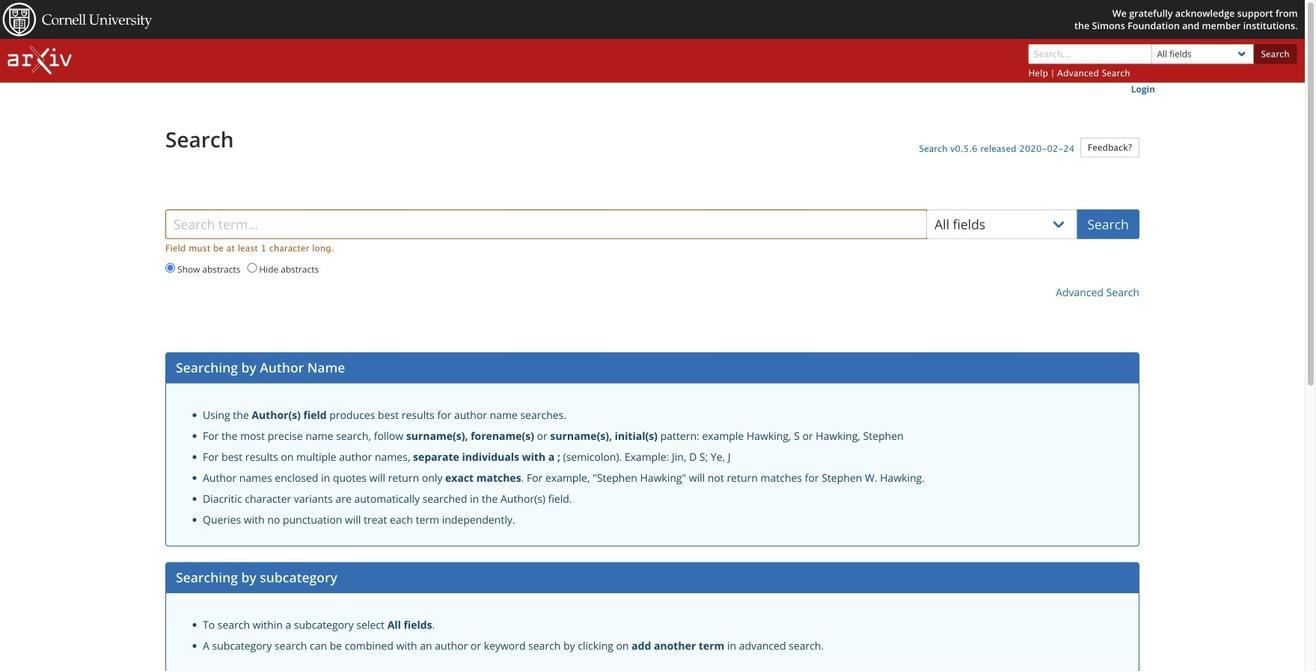 Task type: describe. For each thing, give the bounding box(es) containing it.
Search term... text field
[[165, 210, 928, 239]]

user menu navigation
[[150, 83, 1156, 96]]

Search term or terms text field
[[1029, 44, 1153, 64]]



Task type: vqa. For each thing, say whether or not it's contained in the screenshot.
BUTTON
no



Task type: locate. For each thing, give the bounding box(es) containing it.
cornell university image
[[3, 3, 152, 36]]

banner
[[0, 0, 1306, 39]]

arxiv logo image
[[8, 46, 71, 75]]

None radio
[[165, 263, 175, 273], [247, 263, 257, 273], [165, 263, 175, 273], [247, 263, 257, 273]]



